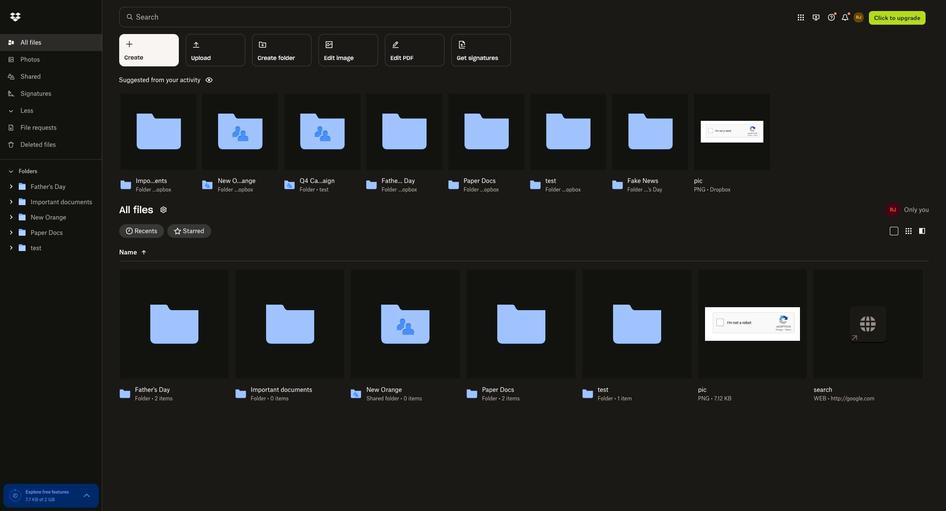 Task type: describe. For each thing, give the bounding box(es) containing it.
folder, important documents row
[[232, 270, 344, 408]]

folder, test row
[[579, 270, 691, 408]]

file, pic.png row
[[695, 270, 807, 408]]

quota usage image
[[9, 489, 22, 503]]

folder, father's day row
[[116, 270, 229, 408]]

quota usage progress bar
[[9, 489, 22, 503]]



Task type: vqa. For each thing, say whether or not it's contained in the screenshot.
Delete button corresponding to FIRE
no



Task type: locate. For each thing, give the bounding box(es) containing it.
list item
[[0, 34, 102, 51]]

less image
[[7, 107, 15, 115]]

list
[[0, 29, 102, 159]]

group
[[0, 178, 102, 262]]

shared folder, new orange row
[[348, 270, 460, 408]]

folder settings image
[[158, 205, 169, 215]]

dropbox image
[[7, 9, 24, 26]]

Search in folder "Dropbox" text field
[[136, 12, 493, 22]]

file, search.web row
[[810, 270, 923, 408]]

folder, paper docs row
[[463, 270, 576, 408]]



